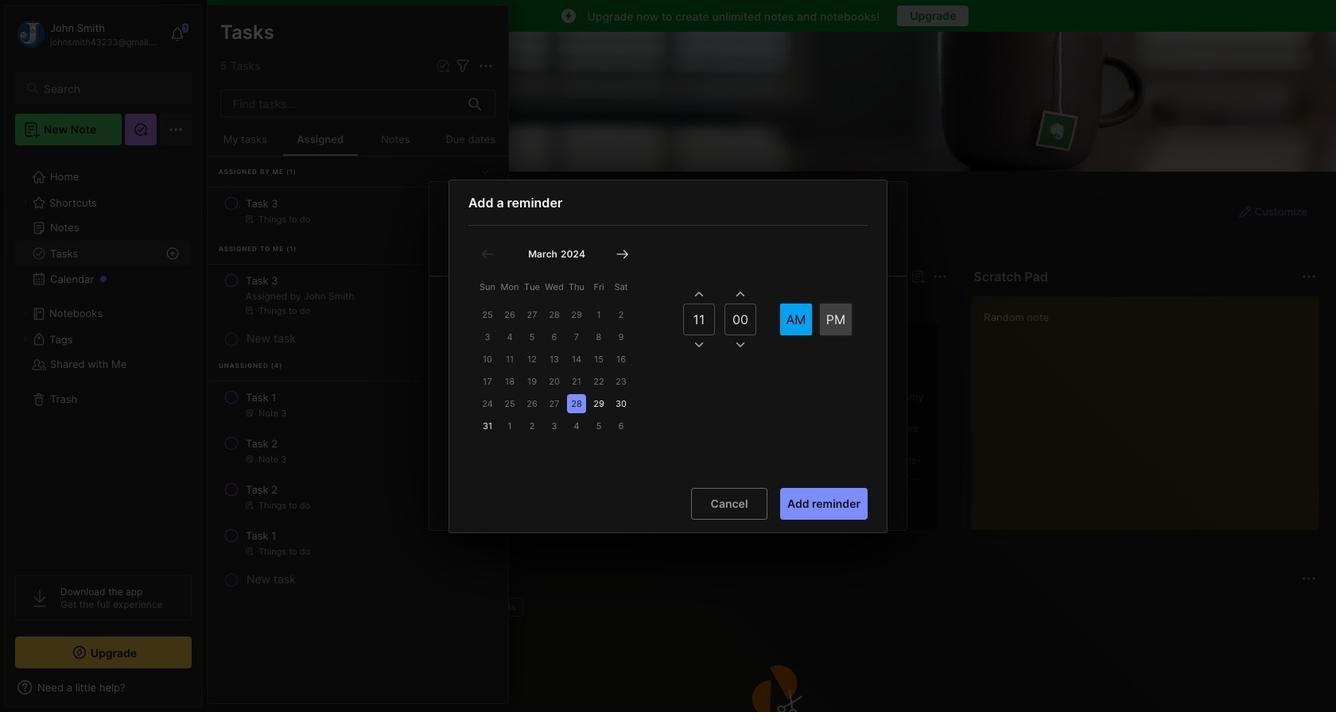 Task type: locate. For each thing, give the bounding box(es) containing it.
row group
[[208, 157, 508, 592], [233, 325, 1336, 541]]

row
[[214, 189, 502, 232], [214, 266, 502, 324], [214, 383, 502, 426], [214, 430, 502, 473], [214, 476, 502, 519], [214, 522, 502, 565]]

None search field
[[44, 79, 177, 98]]

expand notebooks image
[[21, 309, 30, 319]]

tab list
[[236, 296, 945, 315]]

task 2 7 cell
[[246, 436, 278, 452]]

tree
[[6, 155, 201, 562]]

tab
[[236, 296, 283, 315], [289, 296, 354, 315], [479, 598, 523, 617]]

none search field inside main element
[[44, 79, 177, 98]]

1 horizontal spatial tab
[[289, 296, 354, 315]]

main element
[[0, 0, 207, 713]]

expand tags image
[[21, 335, 30, 344]]

tree inside main element
[[6, 155, 201, 562]]

task 1 6 cell
[[246, 390, 276, 406]]

Search text field
[[44, 81, 177, 96]]

2 row from the top
[[214, 266, 502, 324]]

Select hour number field
[[683, 303, 715, 335]]

2024 field
[[558, 248, 585, 261]]

new task image
[[435, 58, 451, 74]]

1 row from the top
[[214, 189, 502, 232]]

2 horizontal spatial tab
[[479, 598, 523, 617]]

6 row from the top
[[214, 522, 502, 565]]



Task type: vqa. For each thing, say whether or not it's contained in the screenshot.
middle tab
yes



Task type: describe. For each thing, give the bounding box(es) containing it.
task 3 1 cell
[[246, 196, 278, 212]]

task 3 3 cell
[[246, 273, 278, 289]]

task 1 9 cell
[[246, 528, 276, 544]]

Find tasks… text field
[[224, 91, 459, 117]]

March field
[[525, 248, 558, 261]]

Start writing… text field
[[984, 297, 1319, 518]]

3 row from the top
[[214, 383, 502, 426]]

5 row from the top
[[214, 476, 502, 519]]

Select minute number field
[[725, 303, 757, 335]]

task 2 8 cell
[[246, 482, 278, 498]]

4 row from the top
[[214, 430, 502, 473]]

0 horizontal spatial tab
[[236, 296, 283, 315]]



